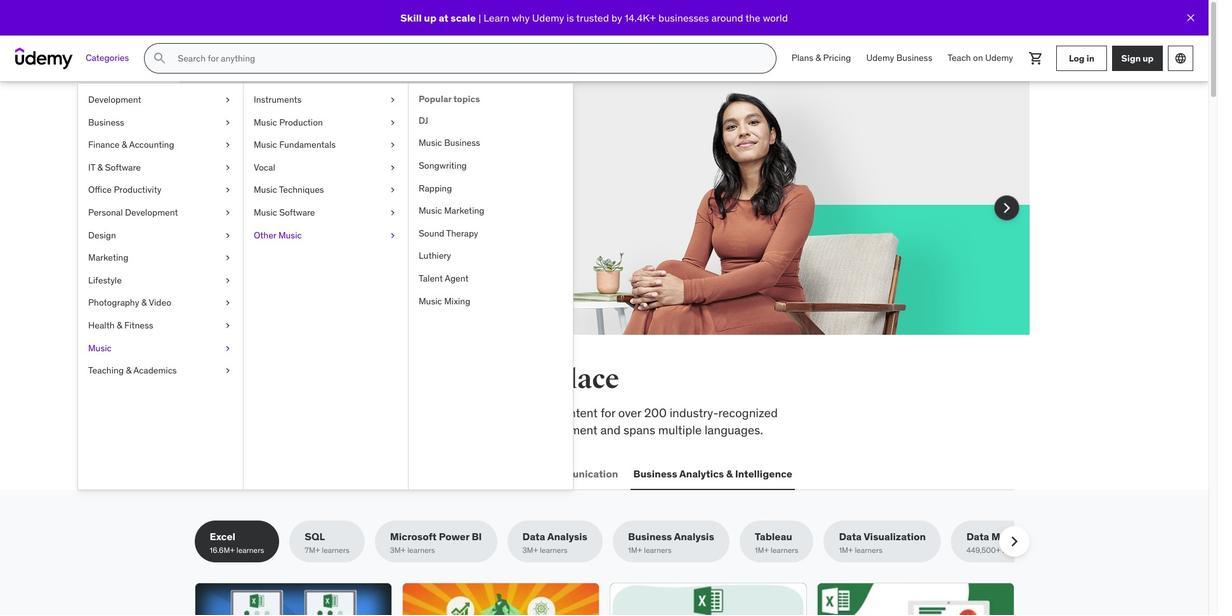 Task type: locate. For each thing, give the bounding box(es) containing it.
1 horizontal spatial 1m+
[[755, 546, 769, 556]]

data for data analysis
[[523, 531, 545, 543]]

1 horizontal spatial data
[[839, 531, 862, 543]]

microsoft power bi 3m+ learners
[[390, 531, 482, 556]]

0 vertical spatial you
[[429, 136, 466, 163]]

xsmall image inside personal development 'link'
[[223, 207, 233, 219]]

1 vertical spatial for
[[601, 406, 616, 421]]

0 horizontal spatial for
[[272, 168, 287, 183]]

software
[[105, 162, 141, 173], [279, 207, 315, 218]]

in right 'log'
[[1087, 52, 1095, 64]]

14.4k+
[[625, 11, 656, 24]]

& for fitness
[[117, 320, 122, 331]]

xsmall image for vocal
[[388, 162, 398, 174]]

2 horizontal spatial data
[[967, 531, 990, 543]]

0 horizontal spatial analysis
[[547, 531, 588, 543]]

data inside data modeling 449,500+ learners
[[967, 531, 990, 543]]

learners inside data modeling 449,500+ learners
[[1003, 546, 1030, 556]]

music
[[254, 117, 277, 128], [419, 137, 442, 149], [254, 139, 277, 151], [254, 184, 277, 196], [419, 205, 442, 217], [254, 207, 277, 218], [279, 229, 302, 241], [419, 295, 442, 307], [88, 342, 112, 354]]

your right (and
[[386, 168, 409, 183]]

0 horizontal spatial 1m+
[[628, 546, 642, 556]]

data right bi
[[523, 531, 545, 543]]

learners
[[237, 546, 264, 556], [322, 546, 350, 556], [408, 546, 435, 556], [540, 546, 568, 556], [644, 546, 672, 556], [771, 546, 799, 556], [855, 546, 883, 556], [1003, 546, 1030, 556]]

sound
[[419, 228, 444, 239]]

xsmall image inside other music link
[[388, 229, 398, 242]]

xsmall image inside finance & accounting link
[[223, 139, 233, 152]]

2 vertical spatial development
[[221, 467, 286, 480]]

office productivity
[[88, 184, 161, 196]]

you up get
[[429, 136, 466, 163]]

& right "teaching"
[[126, 365, 131, 376]]

business analysis 1m+ learners
[[628, 531, 714, 556]]

xsmall image inside the development link
[[223, 94, 233, 106]]

analysis inside business analysis 1m+ learners
[[674, 531, 714, 543]]

place
[[553, 364, 619, 396]]

1 horizontal spatial marketing
[[444, 205, 485, 217]]

0 vertical spatial in
[[1087, 52, 1095, 64]]

development down the office productivity link
[[125, 207, 178, 218]]

one
[[502, 364, 548, 396]]

development link
[[78, 89, 243, 111]]

7 learners from the left
[[855, 546, 883, 556]]

& left video
[[141, 297, 147, 309]]

dj link
[[409, 110, 573, 132]]

1 vertical spatial software
[[279, 207, 315, 218]]

xsmall image inside instruments link
[[388, 94, 398, 106]]

music fundamentals link
[[244, 134, 408, 157]]

0 horizontal spatial software
[[105, 162, 141, 173]]

up for skill
[[424, 11, 437, 24]]

& right analytics
[[726, 467, 733, 480]]

learners inside the tableau 1m+ learners
[[771, 546, 799, 556]]

design link
[[78, 224, 243, 247]]

music down instruments
[[254, 117, 277, 128]]

development inside 'link'
[[125, 207, 178, 218]]

0 vertical spatial software
[[105, 162, 141, 173]]

xsmall image inside music link
[[223, 342, 233, 355]]

music up vocal
[[254, 139, 277, 151]]

0 horizontal spatial 3m+
[[390, 546, 406, 556]]

next image
[[1004, 532, 1025, 552]]

xsmall image for health & fitness
[[223, 320, 233, 332]]

data inside data analysis 3m+ learners
[[523, 531, 545, 543]]

up
[[424, 11, 437, 24], [1143, 52, 1154, 64]]

xsmall image for instruments
[[388, 94, 398, 106]]

xsmall image for business
[[223, 117, 233, 129]]

with
[[282, 185, 305, 200]]

music marketing link
[[409, 200, 573, 223]]

up right the sign
[[1143, 52, 1154, 64]]

personal development
[[88, 207, 178, 218]]

marketing up lifestyle
[[88, 252, 128, 263]]

xsmall image inside vocal "link"
[[388, 162, 398, 174]]

0 vertical spatial for
[[272, 168, 287, 183]]

xsmall image inside the office productivity link
[[223, 184, 233, 197]]

1 vertical spatial marketing
[[88, 252, 128, 263]]

2 3m+ from the left
[[523, 546, 538, 556]]

skills up workplace
[[282, 364, 351, 396]]

your up the "techniques"
[[289, 168, 313, 183]]

0 vertical spatial up
[[424, 11, 437, 24]]

topic filters element
[[195, 521, 1052, 563]]

xsmall image for photography & video
[[223, 297, 233, 310]]

data for data modeling
[[967, 531, 990, 543]]

teaching & academics link
[[78, 360, 243, 382]]

xsmall image for music software
[[388, 207, 398, 219]]

|
[[479, 11, 481, 24]]

1 horizontal spatial your
[[386, 168, 409, 183]]

1m+ for business analysis
[[628, 546, 642, 556]]

data left visualization
[[839, 531, 862, 543]]

the up critical
[[237, 364, 277, 396]]

6 learners from the left
[[771, 546, 799, 556]]

business inside button
[[634, 467, 677, 480]]

1 horizontal spatial udemy
[[867, 52, 895, 64]]

xsmall image inside it & software "link"
[[223, 162, 233, 174]]

udemy image
[[15, 48, 73, 69]]

1 vertical spatial up
[[1143, 52, 1154, 64]]

certifications,
[[195, 422, 268, 438]]

& for software
[[97, 162, 103, 173]]

skill up at scale | learn why udemy is trusted by 14.4k+ businesses around the world
[[400, 11, 788, 24]]

learners inside data analysis 3m+ learners
[[540, 546, 568, 556]]

why
[[512, 11, 530, 24]]

449,500+
[[967, 546, 1001, 556]]

software inside "link"
[[105, 162, 141, 173]]

analysis for data analysis
[[547, 531, 588, 543]]

log in link
[[1057, 46, 1107, 71]]

xsmall image inside "music techniques" link
[[388, 184, 398, 197]]

software down with
[[279, 207, 315, 218]]

over
[[618, 406, 642, 421]]

1 vertical spatial development
[[125, 207, 178, 218]]

2 data from the left
[[839, 531, 862, 543]]

2 horizontal spatial 1m+
[[839, 546, 853, 556]]

sound therapy link
[[409, 223, 573, 245]]

rounded
[[411, 422, 456, 438]]

excel 16.6m+ learners
[[210, 531, 264, 556]]

udemy
[[532, 11, 564, 24], [867, 52, 895, 64], [985, 52, 1013, 64]]

lifestyle
[[88, 275, 122, 286]]

2 learners from the left
[[322, 546, 350, 556]]

therapy
[[446, 228, 478, 239]]

udemy left is
[[532, 11, 564, 24]]

xsmall image inside business link
[[223, 117, 233, 129]]

music for music techniques
[[254, 184, 277, 196]]

development down categories dropdown button
[[88, 94, 141, 105]]

1 horizontal spatial the
[[746, 11, 761, 24]]

xsmall image for music production
[[388, 117, 398, 129]]

health
[[88, 320, 115, 331]]

office
[[88, 184, 112, 196]]

1 horizontal spatial for
[[601, 406, 616, 421]]

design
[[88, 229, 116, 241]]

xsmall image inside music software "link"
[[388, 207, 398, 219]]

it
[[88, 162, 95, 173]]

present
[[316, 168, 357, 183]]

8 learners from the left
[[1003, 546, 1030, 556]]

& right plans
[[816, 52, 821, 64]]

music down skills
[[254, 184, 277, 196]]

3 data from the left
[[967, 531, 990, 543]]

xsmall image for music fundamentals
[[388, 139, 398, 152]]

1 horizontal spatial in
[[1087, 52, 1095, 64]]

xsmall image inside health & fitness link
[[223, 320, 233, 332]]

development inside button
[[221, 467, 286, 480]]

data inside data visualization 1m+ learners
[[839, 531, 862, 543]]

skills up supports
[[343, 406, 370, 421]]

2 horizontal spatial udemy
[[985, 52, 1013, 64]]

0 horizontal spatial up
[[424, 11, 437, 24]]

xsmall image inside music production link
[[388, 117, 398, 129]]

development right web
[[221, 467, 286, 480]]

covering critical workplace skills to technical topics, including prep content for over 200 industry-recognized certifications, our catalog supports well-rounded professional development and spans multiple languages.
[[195, 406, 778, 438]]

talent agent
[[419, 273, 469, 284]]

0 horizontal spatial data
[[523, 531, 545, 543]]

& right the it
[[97, 162, 103, 173]]

1 learners from the left
[[237, 546, 264, 556]]

finance
[[88, 139, 120, 151]]

communication
[[541, 467, 618, 480]]

business inside business analysis 1m+ learners
[[628, 531, 672, 543]]

0 horizontal spatial you
[[356, 364, 402, 396]]

xsmall image for design
[[223, 229, 233, 242]]

1 horizontal spatial analysis
[[674, 531, 714, 543]]

in up including
[[472, 364, 497, 396]]

xsmall image for other music
[[388, 229, 398, 242]]

software up office productivity
[[105, 162, 141, 173]]

shopping cart with 0 items image
[[1029, 51, 1044, 66]]

1 1m+ from the left
[[628, 546, 642, 556]]

it & software link
[[78, 157, 243, 179]]

covering
[[195, 406, 243, 421]]

supports
[[334, 422, 382, 438]]

0 horizontal spatial your
[[289, 168, 313, 183]]

music down "talent"
[[419, 295, 442, 307]]

data
[[523, 531, 545, 543], [839, 531, 862, 543], [967, 531, 990, 543]]

teach
[[948, 52, 971, 64]]

1 vertical spatial the
[[237, 364, 277, 396]]

5 learners from the left
[[644, 546, 672, 556]]

web development button
[[195, 459, 288, 489]]

marketing up therapy
[[444, 205, 485, 217]]

you for gets
[[429, 136, 466, 163]]

it & software
[[88, 162, 141, 173]]

data modeling 449,500+ learners
[[967, 531, 1037, 556]]

categories button
[[78, 43, 137, 74]]

xsmall image for finance & accounting
[[223, 139, 233, 152]]

2 analysis from the left
[[674, 531, 714, 543]]

music up sound
[[419, 205, 442, 217]]

udemy right on
[[985, 52, 1013, 64]]

other
[[254, 229, 276, 241]]

excel
[[210, 531, 235, 543]]

for up music techniques
[[272, 168, 287, 183]]

music down music software
[[279, 229, 302, 241]]

you for skills
[[356, 364, 402, 396]]

production
[[279, 117, 323, 128]]

1 horizontal spatial 3m+
[[523, 546, 538, 556]]

1 your from the left
[[289, 168, 313, 183]]

xsmall image inside lifestyle link
[[223, 275, 233, 287]]

0 vertical spatial marketing
[[444, 205, 485, 217]]

1 horizontal spatial software
[[279, 207, 315, 218]]

other music element
[[408, 84, 573, 490]]

carousel element
[[179, 81, 1030, 366]]

skills
[[240, 168, 269, 183]]

marketing inside other music element
[[444, 205, 485, 217]]

by
[[612, 11, 622, 24]]

xsmall image inside photography & video link
[[223, 297, 233, 310]]

around
[[712, 11, 743, 24]]

data for data visualization
[[839, 531, 862, 543]]

3 1m+ from the left
[[839, 546, 853, 556]]

learn
[[484, 11, 509, 24]]

music down started
[[254, 207, 277, 218]]

plans & pricing link
[[784, 43, 859, 74]]

finance & accounting
[[88, 139, 174, 151]]

for
[[272, 168, 287, 183], [601, 406, 616, 421]]

accounting
[[129, 139, 174, 151]]

udemy right pricing
[[867, 52, 895, 64]]

1 vertical spatial you
[[356, 364, 402, 396]]

choose a language image
[[1175, 52, 1187, 65]]

1m+ inside data visualization 1m+ learners
[[839, 546, 853, 556]]

xsmall image
[[223, 94, 233, 106], [223, 117, 233, 129], [388, 117, 398, 129], [388, 139, 398, 152], [388, 162, 398, 174], [388, 184, 398, 197], [388, 207, 398, 219], [223, 229, 233, 242], [388, 229, 398, 242], [223, 297, 233, 310], [223, 342, 233, 355]]

4 learners from the left
[[540, 546, 568, 556]]

xsmall image for office productivity
[[223, 184, 233, 197]]

1 horizontal spatial up
[[1143, 52, 1154, 64]]

xsmall image inside marketing link
[[223, 252, 233, 264]]

you inside learning that gets you skills for your present (and your future). get started with us.
[[429, 136, 466, 163]]

& inside button
[[726, 467, 733, 480]]

data up the 449,500+
[[967, 531, 990, 543]]

& right 'health'
[[117, 320, 122, 331]]

& inside "link"
[[97, 162, 103, 173]]

xsmall image for marketing
[[223, 252, 233, 264]]

skill
[[400, 11, 422, 24]]

&
[[816, 52, 821, 64], [122, 139, 127, 151], [97, 162, 103, 173], [141, 297, 147, 309], [117, 320, 122, 331], [126, 365, 131, 376], [726, 467, 733, 480]]

xsmall image for music
[[223, 342, 233, 355]]

16.6m+
[[210, 546, 235, 556]]

business
[[897, 52, 933, 64], [88, 117, 124, 128], [444, 137, 480, 149], [634, 467, 677, 480], [628, 531, 672, 543]]

1 data from the left
[[523, 531, 545, 543]]

analysis inside data analysis 3m+ learners
[[547, 531, 588, 543]]

rapping link
[[409, 177, 573, 200]]

the left world
[[746, 11, 761, 24]]

xsmall image inside music fundamentals link
[[388, 139, 398, 152]]

1 vertical spatial skills
[[343, 406, 370, 421]]

1m+ inside business analysis 1m+ learners
[[628, 546, 642, 556]]

productivity
[[114, 184, 161, 196]]

music down dj
[[419, 137, 442, 149]]

including
[[477, 406, 526, 421]]

1 3m+ from the left
[[390, 546, 406, 556]]

1 vertical spatial in
[[472, 364, 497, 396]]

up left at on the left top
[[424, 11, 437, 24]]

xsmall image inside design link
[[223, 229, 233, 242]]

3 learners from the left
[[408, 546, 435, 556]]

in
[[1087, 52, 1095, 64], [472, 364, 497, 396]]

1 analysis from the left
[[547, 531, 588, 543]]

1 horizontal spatial you
[[429, 136, 466, 163]]

xsmall image
[[388, 94, 398, 106], [223, 139, 233, 152], [223, 162, 233, 174], [223, 184, 233, 197], [223, 207, 233, 219], [223, 252, 233, 264], [223, 275, 233, 287], [223, 320, 233, 332], [223, 365, 233, 377]]

2 your from the left
[[386, 168, 409, 183]]

music down 'health'
[[88, 342, 112, 354]]

for up and
[[601, 406, 616, 421]]

music inside "link"
[[254, 207, 277, 218]]

xsmall image inside teaching & academics link
[[223, 365, 233, 377]]

you up to
[[356, 364, 402, 396]]

development for personal
[[125, 207, 178, 218]]

music mixing
[[419, 295, 470, 307]]

2 1m+ from the left
[[755, 546, 769, 556]]

0 horizontal spatial the
[[237, 364, 277, 396]]

log in
[[1069, 52, 1095, 64]]

7m+
[[305, 546, 320, 556]]

& right the finance
[[122, 139, 127, 151]]



Task type: describe. For each thing, give the bounding box(es) containing it.
log
[[1069, 52, 1085, 64]]

learners inside business analysis 1m+ learners
[[644, 546, 672, 556]]

our
[[271, 422, 288, 438]]

well-
[[384, 422, 411, 438]]

development
[[527, 422, 598, 438]]

marketing link
[[78, 247, 243, 270]]

content
[[556, 406, 598, 421]]

learners inside data visualization 1m+ learners
[[855, 546, 883, 556]]

recognized
[[718, 406, 778, 421]]

vocal
[[254, 162, 275, 173]]

music software link
[[244, 202, 408, 224]]

music for music production
[[254, 117, 277, 128]]

xsmall image for lifestyle
[[223, 275, 233, 287]]

plans & pricing
[[792, 52, 851, 64]]

0 horizontal spatial marketing
[[88, 252, 128, 263]]

industry-
[[670, 406, 719, 421]]

health & fitness
[[88, 320, 153, 331]]

& for pricing
[[816, 52, 821, 64]]

xsmall image for development
[[223, 94, 233, 106]]

1m+ inside the tableau 1m+ learners
[[755, 546, 769, 556]]

analytics
[[680, 467, 724, 480]]

up for sign
[[1143, 52, 1154, 64]]

analysis for business analysis
[[674, 531, 714, 543]]

submit search image
[[153, 51, 168, 66]]

3m+ inside the microsoft power bi 3m+ learners
[[390, 546, 406, 556]]

in inside log in link
[[1087, 52, 1095, 64]]

personal development link
[[78, 202, 243, 224]]

popular
[[419, 93, 452, 105]]

0 horizontal spatial in
[[472, 364, 497, 396]]

music techniques link
[[244, 179, 408, 202]]

learners inside the microsoft power bi 3m+ learners
[[408, 546, 435, 556]]

data visualization 1m+ learners
[[839, 531, 926, 556]]

data analysis 3m+ learners
[[523, 531, 588, 556]]

instruments
[[254, 94, 302, 105]]

for inside learning that gets you skills for your present (and your future). get started with us.
[[272, 168, 287, 183]]

photography & video
[[88, 297, 171, 309]]

xsmall image for teaching & academics
[[223, 365, 233, 377]]

intelligence
[[735, 467, 793, 480]]

need
[[406, 364, 468, 396]]

0 vertical spatial the
[[746, 11, 761, 24]]

critical
[[246, 406, 282, 421]]

business analytics & intelligence
[[634, 467, 793, 480]]

is
[[567, 11, 574, 24]]

gets
[[383, 136, 425, 163]]

& for accounting
[[122, 139, 127, 151]]

workplace
[[285, 406, 340, 421]]

for inside covering critical workplace skills to technical topics, including prep content for over 200 industry-recognized certifications, our catalog supports well-rounded professional development and spans multiple languages.
[[601, 406, 616, 421]]

learners inside excel 16.6m+ learners
[[237, 546, 264, 556]]

finance & accounting link
[[78, 134, 243, 157]]

skills inside covering critical workplace skills to technical topics, including prep content for over 200 industry-recognized certifications, our catalog supports well-rounded professional development and spans multiple languages.
[[343, 406, 370, 421]]

business for business analytics & intelligence
[[634, 467, 677, 480]]

learning that gets you skills for your present (and your future). get started with us.
[[240, 136, 473, 200]]

vocal link
[[244, 157, 408, 179]]

Search for anything text field
[[175, 48, 761, 69]]

talent agent link
[[409, 268, 573, 290]]

music techniques
[[254, 184, 324, 196]]

business for business analysis 1m+ learners
[[628, 531, 672, 543]]

next image
[[997, 198, 1017, 218]]

health & fitness link
[[78, 315, 243, 337]]

leadership
[[393, 467, 447, 480]]

fitness
[[124, 320, 153, 331]]

& for video
[[141, 297, 147, 309]]

xsmall image for music techniques
[[388, 184, 398, 197]]

all the skills you need in one place
[[195, 364, 619, 396]]

all
[[195, 364, 232, 396]]

prep
[[529, 406, 553, 421]]

sql
[[305, 531, 325, 543]]

power
[[439, 531, 470, 543]]

business inside other music element
[[444, 137, 480, 149]]

songwriting link
[[409, 155, 573, 177]]

pricing
[[823, 52, 851, 64]]

trusted
[[576, 11, 609, 24]]

development for web
[[221, 467, 286, 480]]

leadership button
[[391, 459, 450, 489]]

business for business
[[88, 117, 124, 128]]

music for music marketing
[[419, 205, 442, 217]]

udemy business
[[867, 52, 933, 64]]

music business
[[419, 137, 480, 149]]

topics,
[[438, 406, 474, 421]]

xsmall image for it & software
[[223, 162, 233, 174]]

professional
[[459, 422, 524, 438]]

other music link
[[244, 224, 408, 247]]

1m+ for data visualization
[[839, 546, 853, 556]]

luthiery
[[419, 250, 451, 262]]

and
[[601, 422, 621, 438]]

future).
[[412, 168, 451, 183]]

xsmall image for personal development
[[223, 207, 233, 219]]

music for music software
[[254, 207, 277, 218]]

teaching & academics
[[88, 365, 177, 376]]

software inside "link"
[[279, 207, 315, 218]]

sql 7m+ learners
[[305, 531, 350, 556]]

technical
[[386, 406, 435, 421]]

catalog
[[291, 422, 331, 438]]

to
[[373, 406, 384, 421]]

music fundamentals
[[254, 139, 336, 151]]

(and
[[360, 168, 383, 183]]

plans
[[792, 52, 814, 64]]

music for music mixing
[[419, 295, 442, 307]]

tableau
[[755, 531, 793, 543]]

sign
[[1122, 52, 1141, 64]]

learners inside sql 7m+ learners
[[322, 546, 350, 556]]

0 vertical spatial development
[[88, 94, 141, 105]]

visualization
[[864, 531, 926, 543]]

sign up link
[[1112, 46, 1163, 71]]

music for music business
[[419, 137, 442, 149]]

web
[[197, 467, 219, 480]]

close image
[[1185, 11, 1198, 24]]

other music
[[254, 229, 302, 241]]

0 horizontal spatial udemy
[[532, 11, 564, 24]]

sound therapy
[[419, 228, 478, 239]]

world
[[763, 11, 788, 24]]

photography & video link
[[78, 292, 243, 315]]

& for academics
[[126, 365, 131, 376]]

started
[[240, 185, 279, 200]]

music link
[[78, 337, 243, 360]]

communication button
[[539, 459, 621, 489]]

us.
[[307, 185, 323, 200]]

academics
[[133, 365, 177, 376]]

video
[[149, 297, 171, 309]]

0 vertical spatial skills
[[282, 364, 351, 396]]

lifestyle link
[[78, 270, 243, 292]]

music for music fundamentals
[[254, 139, 277, 151]]

music mixing link
[[409, 290, 573, 313]]

3m+ inside data analysis 3m+ learners
[[523, 546, 538, 556]]



Task type: vqa. For each thing, say whether or not it's contained in the screenshot.
Development link
yes



